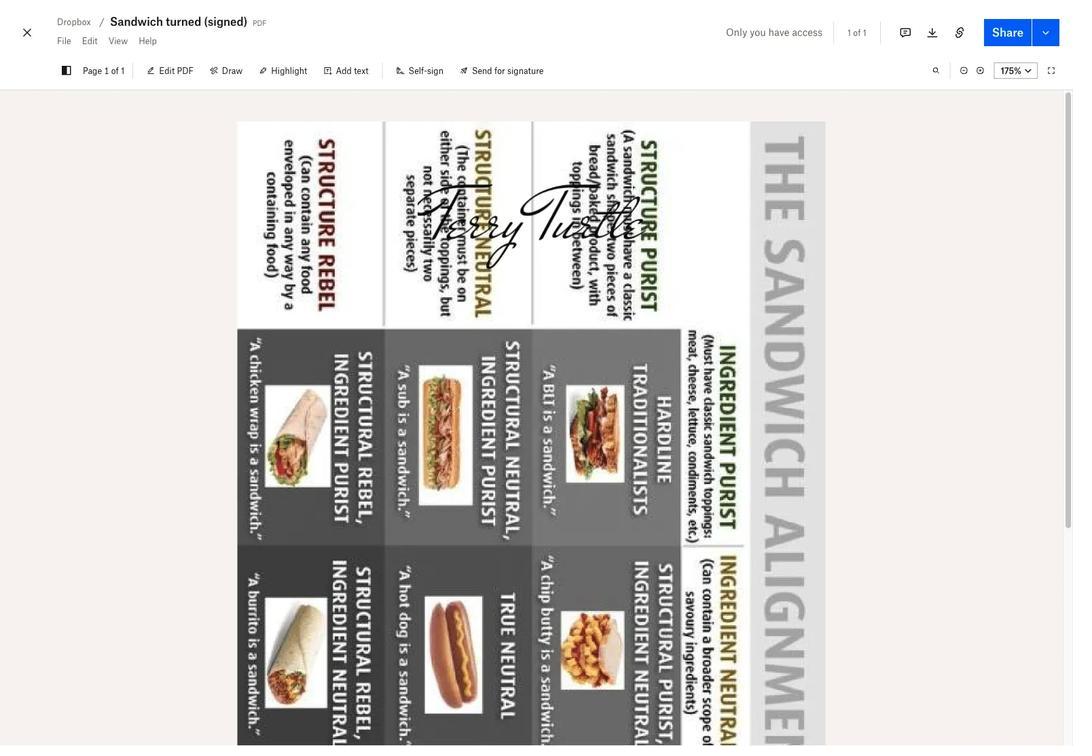 Task type: vqa. For each thing, say whether or not it's contained in the screenshot.
Edit related to Edit PDF
yes



Task type: describe. For each thing, give the bounding box(es) containing it.
close image
[[19, 22, 35, 43]]

page
[[83, 66, 102, 76]]

view
[[109, 36, 128, 46]]

file button
[[52, 30, 77, 52]]

edit pdf
[[159, 66, 194, 76]]

only
[[727, 26, 748, 38]]

draw button
[[202, 60, 251, 82]]

self-sign button
[[388, 60, 452, 82]]

send for signature
[[472, 66, 544, 76]]

file
[[57, 36, 71, 46]]

1 horizontal spatial of
[[854, 28, 861, 38]]

pdf
[[177, 66, 194, 76]]

edit for edit pdf
[[159, 66, 175, 76]]

sandwich
[[110, 15, 163, 28]]

send for signature button
[[452, 60, 552, 82]]

pdf
[[253, 16, 267, 28]]

highlight button
[[251, 60, 316, 82]]

175%
[[1002, 66, 1022, 76]]

text
[[354, 66, 369, 76]]

dropbox button
[[52, 14, 96, 30]]

sign
[[427, 66, 444, 76]]

access
[[793, 26, 823, 38]]

you
[[750, 26, 766, 38]]

turned
[[166, 15, 201, 28]]

page 1 of 1
[[83, 66, 125, 76]]

add text button
[[316, 60, 377, 82]]

1 of 1
[[848, 28, 867, 38]]



Task type: locate. For each thing, give the bounding box(es) containing it.
have
[[769, 26, 790, 38]]

for
[[495, 66, 505, 76]]

0 vertical spatial edit
[[82, 36, 98, 46]]

only you have access
[[727, 26, 823, 38]]

edit pdf button
[[139, 60, 202, 82]]

of right page
[[111, 66, 119, 76]]

of
[[854, 28, 861, 38], [111, 66, 119, 76]]

edit button
[[77, 30, 103, 52]]

175% button
[[995, 63, 1038, 79]]

edit inside button
[[159, 66, 175, 76]]

1 vertical spatial edit
[[159, 66, 175, 76]]

self-
[[409, 66, 427, 76]]

self-sign
[[409, 66, 444, 76]]

edit inside popup button
[[82, 36, 98, 46]]

1 vertical spatial of
[[111, 66, 119, 76]]

edit
[[82, 36, 98, 46], [159, 66, 175, 76]]

(signed)
[[204, 15, 248, 28]]

0 horizontal spatial edit
[[82, 36, 98, 46]]

help button
[[133, 30, 162, 52]]

draw
[[222, 66, 243, 76]]

edit left pdf at the left top of the page
[[159, 66, 175, 76]]

sandwich turned (signed).pdf image
[[237, 122, 826, 747]]

signature
[[508, 66, 544, 76]]

add text
[[336, 66, 369, 76]]

edit for edit
[[82, 36, 98, 46]]

dropbox
[[57, 17, 91, 27]]

/ sandwich turned (signed) pdf
[[99, 15, 267, 28]]

0 horizontal spatial of
[[111, 66, 119, 76]]

share button
[[985, 19, 1032, 46]]

share
[[993, 26, 1024, 39]]

view button
[[103, 30, 133, 52]]

send
[[472, 66, 492, 76]]

add
[[336, 66, 352, 76]]

0 vertical spatial of
[[854, 28, 861, 38]]

highlight
[[271, 66, 307, 76]]

1
[[848, 28, 852, 38], [864, 28, 867, 38], [104, 66, 109, 76], [121, 66, 125, 76]]

1 horizontal spatial edit
[[159, 66, 175, 76]]

/
[[99, 16, 105, 28]]

of right access
[[854, 28, 861, 38]]

edit down 'dropbox' dropdown button
[[82, 36, 98, 46]]

help
[[139, 36, 157, 46]]



